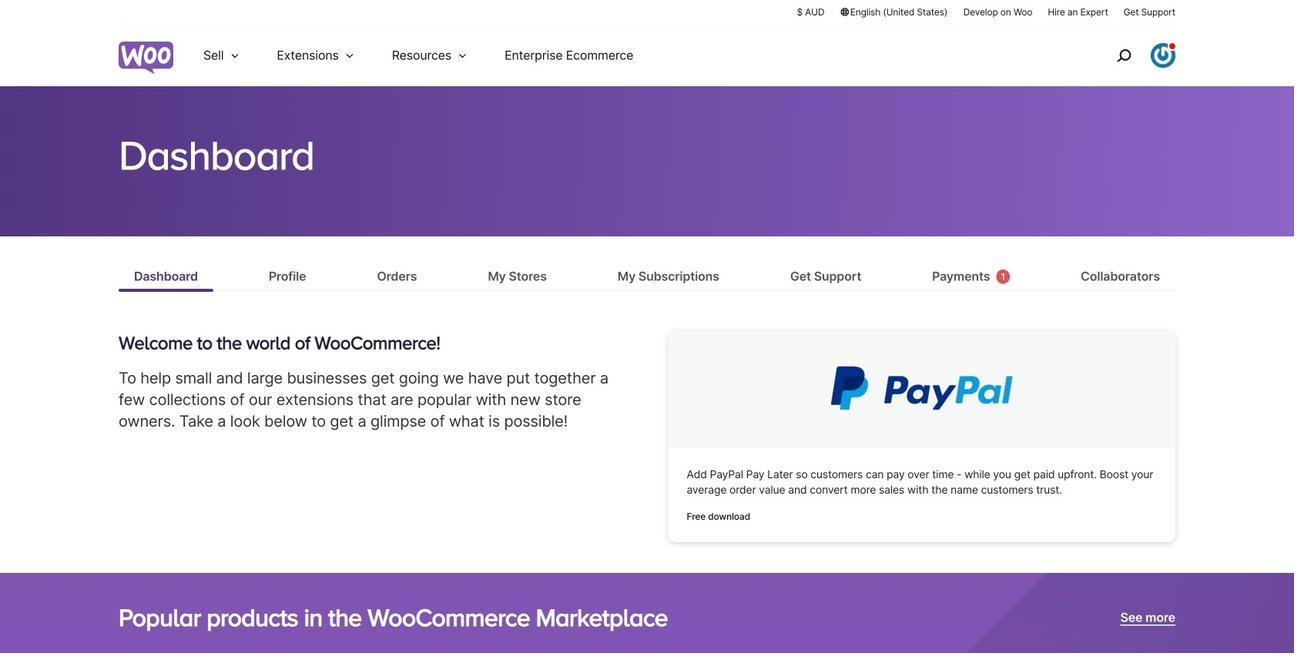 Task type: describe. For each thing, give the bounding box(es) containing it.
open account menu image
[[1151, 43, 1175, 68]]



Task type: locate. For each thing, give the bounding box(es) containing it.
service navigation menu element
[[1084, 30, 1175, 80]]

search image
[[1111, 43, 1136, 68]]



Task type: vqa. For each thing, say whether or not it's contained in the screenshot.
'Service navigation menu' element
yes



